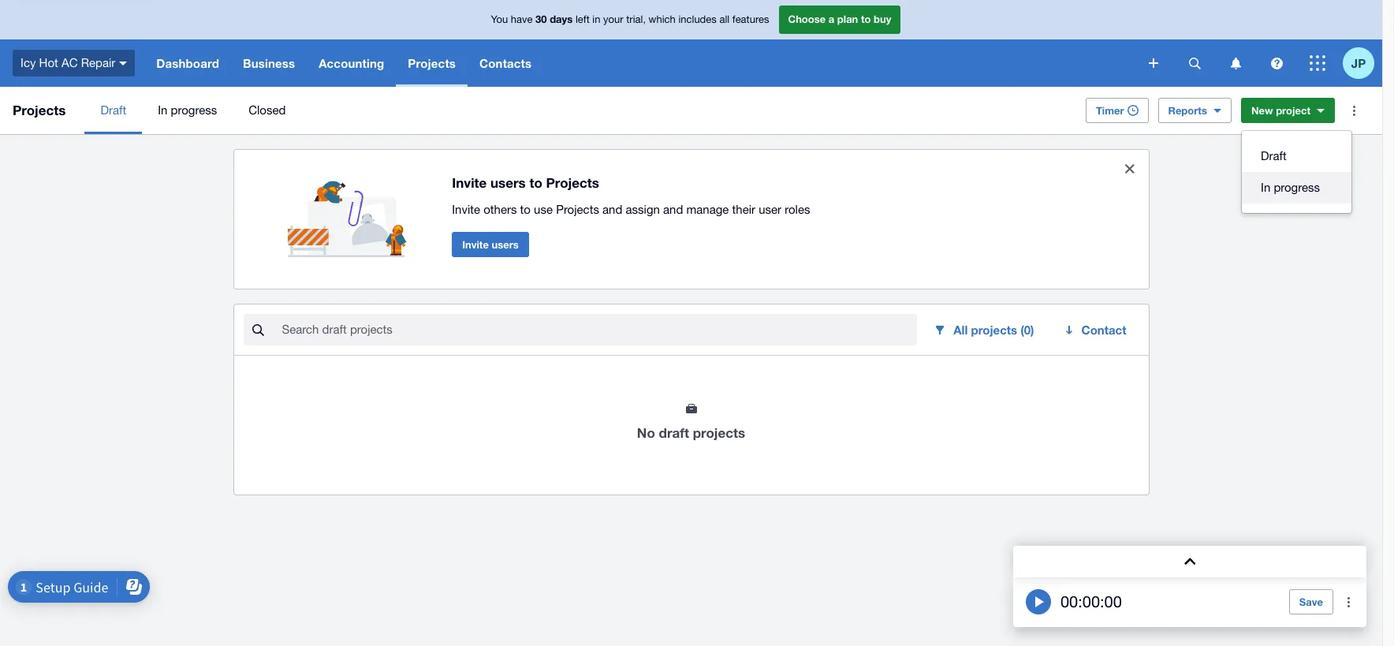 Task type: locate. For each thing, give the bounding box(es) containing it.
projects left contacts
[[408, 56, 456, 70]]

0 horizontal spatial and
[[603, 202, 623, 216]]

contact button
[[1054, 314, 1140, 346]]

projects left the (0)
[[971, 323, 1018, 337]]

progress inside 'in progress' link
[[171, 103, 217, 117]]

in progress
[[158, 103, 217, 117], [1261, 181, 1321, 194]]

to up use
[[530, 174, 543, 191]]

progress down dashboard
[[171, 103, 217, 117]]

icy hot ac repair
[[21, 56, 115, 69]]

progress inside in progress 'button'
[[1274, 181, 1321, 194]]

closed link
[[233, 87, 302, 134]]

contacts button
[[468, 39, 544, 87]]

invite down others
[[462, 238, 489, 251]]

draft button
[[1242, 140, 1352, 172]]

projects right draft
[[693, 424, 746, 441]]

and left assign
[[603, 202, 623, 216]]

in progress down dashboard
[[158, 103, 217, 117]]

svg image up new project
[[1271, 57, 1283, 69]]

0 horizontal spatial draft
[[100, 103, 126, 117]]

1 vertical spatial to
[[530, 174, 543, 191]]

to for projects
[[530, 174, 543, 191]]

1 horizontal spatial and
[[663, 202, 683, 216]]

0 horizontal spatial in
[[158, 103, 168, 117]]

more options image
[[1339, 95, 1370, 126], [1334, 586, 1366, 618]]

navigation
[[145, 39, 1138, 87]]

draft inside button
[[1261, 149, 1287, 163]]

start timer image
[[1026, 589, 1052, 615]]

0 vertical spatial in
[[158, 103, 168, 117]]

invite for invite users
[[462, 238, 489, 251]]

timer
[[1096, 104, 1125, 117]]

draft link
[[85, 87, 142, 134]]

buy
[[874, 13, 892, 25]]

in right the draft link
[[158, 103, 168, 117]]

projects up use
[[546, 174, 599, 191]]

in down draft button
[[1261, 181, 1271, 194]]

new
[[1252, 104, 1274, 117]]

your
[[604, 14, 624, 25]]

to
[[861, 13, 871, 25], [530, 174, 543, 191], [520, 202, 531, 216]]

includes
[[679, 14, 717, 25]]

draft
[[100, 103, 126, 117], [1261, 149, 1287, 163]]

in progress button
[[1242, 172, 1352, 204]]

1 vertical spatial in progress
[[1261, 181, 1321, 194]]

progress for 'in progress' link
[[171, 103, 217, 117]]

reports button
[[1158, 98, 1232, 123]]

to left use
[[520, 202, 531, 216]]

0 vertical spatial projects
[[971, 323, 1018, 337]]

0 vertical spatial to
[[861, 13, 871, 25]]

0 vertical spatial draft
[[100, 103, 126, 117]]

draft for draft button
[[1261, 149, 1287, 163]]

1 horizontal spatial in progress
[[1261, 181, 1321, 194]]

a
[[829, 13, 835, 25]]

in for 'in progress' link
[[158, 103, 168, 117]]

which
[[649, 14, 676, 25]]

0 horizontal spatial progress
[[171, 103, 217, 117]]

svg image
[[1310, 55, 1326, 71], [1231, 57, 1241, 69], [1149, 58, 1159, 68]]

00:00:00
[[1061, 592, 1122, 611]]

draft up in progress 'button'
[[1261, 149, 1287, 163]]

progress
[[171, 103, 217, 117], [1274, 181, 1321, 194]]

0 vertical spatial invite
[[452, 174, 487, 191]]

2 and from the left
[[663, 202, 683, 216]]

repair
[[81, 56, 115, 69]]

more options image down the "jp"
[[1339, 95, 1370, 126]]

in progress inside 'button'
[[1261, 181, 1321, 194]]

1 and from the left
[[603, 202, 623, 216]]

and
[[603, 202, 623, 216], [663, 202, 683, 216]]

draft
[[659, 424, 689, 441]]

plan
[[838, 13, 859, 25]]

invite others to use projects and assign and manage their user roles
[[452, 202, 811, 216]]

more options image right save
[[1334, 586, 1366, 618]]

progress for in progress 'button'
[[1274, 181, 1321, 194]]

clear image
[[1114, 153, 1146, 185]]

1 vertical spatial progress
[[1274, 181, 1321, 194]]

invite for invite users to projects
[[452, 174, 487, 191]]

Search draft projects search field
[[280, 315, 918, 345]]

invite left others
[[452, 202, 480, 216]]

svg image inside icy hot ac repair popup button
[[119, 61, 127, 65]]

svg image
[[1189, 57, 1201, 69], [1271, 57, 1283, 69], [119, 61, 127, 65]]

in
[[158, 103, 168, 117], [1261, 181, 1271, 194]]

projects
[[408, 56, 456, 70], [13, 102, 66, 118], [546, 174, 599, 191], [556, 202, 599, 216]]

invite
[[452, 174, 487, 191], [452, 202, 480, 216], [462, 238, 489, 251]]

projects
[[971, 323, 1018, 337], [693, 424, 746, 441]]

1 horizontal spatial in
[[1261, 181, 1271, 194]]

banner
[[0, 0, 1383, 87]]

1 horizontal spatial projects
[[971, 323, 1018, 337]]

in inside 'button'
[[1261, 181, 1271, 194]]

2 vertical spatial invite
[[462, 238, 489, 251]]

0 horizontal spatial svg image
[[1149, 58, 1159, 68]]

1 vertical spatial projects
[[693, 424, 746, 441]]

1 vertical spatial invite
[[452, 202, 480, 216]]

list box
[[1242, 131, 1352, 213]]

users for invite users
[[492, 238, 519, 251]]

2 vertical spatial to
[[520, 202, 531, 216]]

jp
[[1352, 56, 1366, 70]]

1 horizontal spatial draft
[[1261, 149, 1287, 163]]

to for use
[[520, 202, 531, 216]]

1 vertical spatial in
[[1261, 181, 1271, 194]]

0 vertical spatial in progress
[[158, 103, 217, 117]]

invite users
[[462, 238, 519, 251]]

30
[[536, 13, 547, 25]]

contact
[[1082, 323, 1127, 337]]

draft down repair
[[100, 103, 126, 117]]

and right assign
[[663, 202, 683, 216]]

to inside banner
[[861, 13, 871, 25]]

0 vertical spatial users
[[491, 174, 526, 191]]

users up others
[[491, 174, 526, 191]]

0 horizontal spatial in progress
[[158, 103, 217, 117]]

dashboard
[[156, 56, 219, 70]]

others
[[484, 202, 517, 216]]

0 vertical spatial progress
[[171, 103, 217, 117]]

users down others
[[492, 238, 519, 251]]

1 vertical spatial users
[[492, 238, 519, 251]]

1 horizontal spatial progress
[[1274, 181, 1321, 194]]

to left buy
[[861, 13, 871, 25]]

2 horizontal spatial svg image
[[1310, 55, 1326, 71]]

no
[[637, 424, 655, 441]]

group
[[1242, 131, 1352, 213]]

users for invite users to projects
[[491, 174, 526, 191]]

user
[[759, 202, 782, 216]]

progress down draft button
[[1274, 181, 1321, 194]]

all
[[720, 14, 730, 25]]

1 vertical spatial draft
[[1261, 149, 1287, 163]]

in progress down draft button
[[1261, 181, 1321, 194]]

invite up others
[[452, 174, 487, 191]]

users
[[491, 174, 526, 191], [492, 238, 519, 251]]

new project
[[1252, 104, 1311, 117]]

0 horizontal spatial svg image
[[119, 61, 127, 65]]

svg image up reports popup button
[[1189, 57, 1201, 69]]

projects down hot
[[13, 102, 66, 118]]

svg image right repair
[[119, 61, 127, 65]]



Task type: vqa. For each thing, say whether or not it's contained in the screenshot.
add-ons icon
no



Task type: describe. For each thing, give the bounding box(es) containing it.
timer button
[[1086, 98, 1149, 123]]

projects button
[[396, 39, 468, 87]]

reports
[[1169, 104, 1208, 117]]

jp button
[[1343, 39, 1383, 87]]

you
[[491, 14, 508, 25]]

ac
[[61, 56, 78, 69]]

accounting button
[[307, 39, 396, 87]]

invite for invite others to use projects and assign and manage their user roles
[[452, 202, 480, 216]]

all projects (0) button
[[924, 314, 1047, 346]]

navigation containing dashboard
[[145, 39, 1138, 87]]

save
[[1300, 596, 1324, 608]]

left
[[576, 14, 590, 25]]

manage
[[687, 202, 729, 216]]

roles
[[785, 202, 811, 216]]

business button
[[231, 39, 307, 87]]

invite users to projects
[[452, 174, 599, 191]]

contacts
[[480, 56, 532, 70]]

have
[[511, 14, 533, 25]]

1 vertical spatial more options image
[[1334, 586, 1366, 618]]

their
[[733, 202, 756, 216]]

in for in progress 'button'
[[1261, 181, 1271, 194]]

list box containing draft
[[1242, 131, 1352, 213]]

(0)
[[1021, 323, 1035, 337]]

1 horizontal spatial svg image
[[1231, 57, 1241, 69]]

business
[[243, 56, 295, 70]]

projects inside projects popup button
[[408, 56, 456, 70]]

no draft projects
[[637, 424, 746, 441]]

project
[[1277, 104, 1311, 117]]

in progress for in progress 'button'
[[1261, 181, 1321, 194]]

0 horizontal spatial projects
[[693, 424, 746, 441]]

1 horizontal spatial svg image
[[1189, 57, 1201, 69]]

projects inside popup button
[[971, 323, 1018, 337]]

closed
[[249, 103, 286, 117]]

you have 30 days left in your trial, which includes all features
[[491, 13, 770, 25]]

hot
[[39, 56, 58, 69]]

banner containing jp
[[0, 0, 1383, 87]]

icy
[[21, 56, 36, 69]]

in progress for 'in progress' link
[[158, 103, 217, 117]]

dashboard link
[[145, 39, 231, 87]]

in
[[593, 14, 601, 25]]

group containing draft
[[1242, 131, 1352, 213]]

accounting
[[319, 56, 384, 70]]

draft for the draft link
[[100, 103, 126, 117]]

save button
[[1290, 589, 1334, 615]]

features
[[733, 14, 770, 25]]

trial,
[[627, 14, 646, 25]]

all projects (0)
[[954, 323, 1035, 337]]

choose a plan to buy
[[788, 13, 892, 25]]

all
[[954, 323, 968, 337]]

choose
[[788, 13, 826, 25]]

days
[[550, 13, 573, 25]]

2 horizontal spatial svg image
[[1271, 57, 1283, 69]]

new project button
[[1242, 98, 1336, 123]]

invite users link
[[452, 232, 529, 257]]

projects right use
[[556, 202, 599, 216]]

assign
[[626, 202, 660, 216]]

invite users to projects image
[[288, 163, 414, 257]]

use
[[534, 202, 553, 216]]

0 vertical spatial more options image
[[1339, 95, 1370, 126]]

icy hot ac repair button
[[0, 39, 145, 87]]

in progress link
[[142, 87, 233, 134]]



